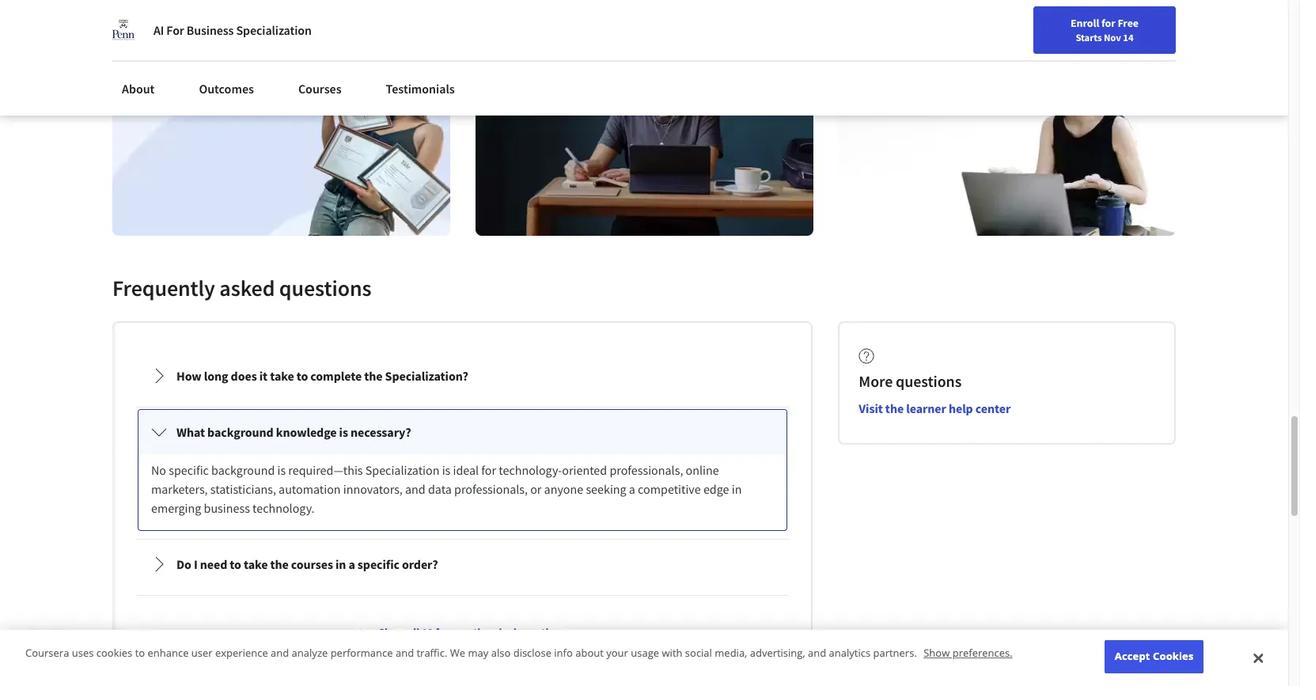 Task type: locate. For each thing, give the bounding box(es) containing it.
user
[[191, 646, 213, 660]]

background inside dropdown button
[[207, 424, 274, 440]]

in
[[732, 481, 742, 497], [336, 556, 346, 572]]

to right cookies
[[135, 646, 145, 660]]

0 horizontal spatial specific
[[169, 462, 209, 478]]

a right seeking
[[629, 481, 636, 497]]

0 vertical spatial specialization
[[236, 22, 312, 38]]

more questions
[[859, 371, 962, 391]]

specific
[[169, 462, 209, 478], [358, 556, 400, 572]]

0 horizontal spatial the
[[270, 556, 289, 572]]

1 vertical spatial a
[[349, 556, 355, 572]]

to for courses
[[230, 556, 241, 572]]

a
[[629, 481, 636, 497], [349, 556, 355, 572]]

the right visit
[[886, 400, 904, 416]]

1 horizontal spatial in
[[732, 481, 742, 497]]

nov
[[1104, 31, 1122, 44]]

cookies
[[1153, 649, 1194, 664]]

show preferences. link
[[924, 646, 1013, 660]]

1 vertical spatial for
[[482, 462, 496, 478]]

1 vertical spatial specific
[[358, 556, 400, 572]]

0 vertical spatial take
[[270, 368, 294, 384]]

university of pennsylvania image
[[112, 19, 135, 41]]

background up statisticians,
[[211, 462, 275, 478]]

specific left the order?
[[358, 556, 400, 572]]

for up nov
[[1102, 16, 1116, 30]]

to left complete
[[297, 368, 308, 384]]

how long does it take to complete the specialization?
[[177, 368, 468, 384]]

background right what
[[207, 424, 274, 440]]

what
[[177, 424, 205, 440]]

take
[[270, 368, 294, 384], [244, 556, 268, 572]]

to inside do i need to take the courses in a specific order? "dropdown button"
[[230, 556, 241, 572]]

career
[[1130, 18, 1161, 32]]

1 horizontal spatial show
[[924, 646, 950, 660]]

the
[[364, 368, 383, 384], [886, 400, 904, 416], [270, 556, 289, 572]]

1 vertical spatial show
[[924, 646, 950, 660]]

show all 10 frequently asked questions button
[[353, 618, 572, 647]]

and left analyze
[[271, 646, 289, 660]]

0 horizontal spatial in
[[336, 556, 346, 572]]

1 horizontal spatial for
[[1102, 16, 1116, 30]]

online
[[686, 462, 719, 478]]

1 vertical spatial professionals,
[[454, 481, 528, 497]]

seeking
[[586, 481, 627, 497]]

specialization
[[236, 22, 312, 38], [365, 462, 440, 478]]

take right it
[[270, 368, 294, 384]]

0 horizontal spatial a
[[349, 556, 355, 572]]

do
[[177, 556, 191, 572]]

about link
[[112, 71, 164, 106]]

to inside how long does it take to complete the specialization? dropdown button
[[297, 368, 308, 384]]

0 horizontal spatial is
[[277, 462, 286, 478]]

asked
[[220, 274, 275, 302], [488, 625, 517, 640]]

1 vertical spatial questions
[[896, 371, 962, 391]]

0 vertical spatial in
[[732, 481, 742, 497]]

a inside do i need to take the courses in a specific order? "dropdown button"
[[349, 556, 355, 572]]

the inside "dropdown button"
[[270, 556, 289, 572]]

about
[[576, 646, 604, 660]]

0 horizontal spatial for
[[482, 462, 496, 478]]

log in link
[[1169, 16, 1213, 35]]

is left "ideal"
[[442, 462, 451, 478]]

take for to
[[244, 556, 268, 572]]

2 vertical spatial to
[[135, 646, 145, 660]]

no
[[151, 462, 166, 478]]

is left necessary?
[[339, 424, 348, 440]]

to right need
[[230, 556, 241, 572]]

coursera
[[25, 646, 69, 660]]

accept cookies button
[[1105, 641, 1204, 674]]

advertising,
[[750, 646, 806, 660]]

specialization up innovators,
[[365, 462, 440, 478]]

performance
[[331, 646, 393, 660]]

cookies
[[96, 646, 132, 660]]

info
[[554, 646, 573, 660]]

14
[[1123, 31, 1134, 44]]

0 horizontal spatial show
[[379, 625, 406, 640]]

oriented
[[562, 462, 607, 478]]

1 horizontal spatial questions
[[519, 625, 566, 640]]

traffic.
[[417, 646, 448, 660]]

1 horizontal spatial professionals,
[[610, 462, 683, 478]]

2 horizontal spatial the
[[886, 400, 904, 416]]

take inside dropdown button
[[270, 368, 294, 384]]

take inside "dropdown button"
[[244, 556, 268, 572]]

2 horizontal spatial is
[[442, 462, 451, 478]]

1 horizontal spatial specialization
[[365, 462, 440, 478]]

the right complete
[[364, 368, 383, 384]]

starts
[[1076, 31, 1102, 44]]

0 vertical spatial specific
[[169, 462, 209, 478]]

frequently
[[435, 625, 486, 640]]

professionals, down "ideal"
[[454, 481, 528, 497]]

automation
[[279, 481, 341, 497]]

outcomes link
[[190, 71, 264, 106]]

1 horizontal spatial is
[[339, 424, 348, 440]]

1 horizontal spatial your
[[1084, 18, 1105, 32]]

show
[[379, 625, 406, 640], [924, 646, 950, 660]]

in right courses
[[336, 556, 346, 572]]

a right courses
[[349, 556, 355, 572]]

0 vertical spatial for
[[1102, 16, 1116, 30]]

what background knowledge is necessary?
[[177, 424, 411, 440]]

take for it
[[270, 368, 294, 384]]

0 vertical spatial the
[[364, 368, 383, 384]]

specialization inside no specific background is required—this specialization is ideal for technology-oriented professionals, online marketers, statisticians, automation innovators, and data professionals, or anyone seeking a competitive edge in emerging business technology.
[[365, 462, 440, 478]]

is up automation
[[277, 462, 286, 478]]

1 horizontal spatial a
[[629, 481, 636, 497]]

0 vertical spatial to
[[297, 368, 308, 384]]

visit the learner help center
[[859, 400, 1011, 416]]

take right need
[[244, 556, 268, 572]]

1 vertical spatial specialization
[[365, 462, 440, 478]]

outcomes
[[199, 81, 254, 97]]

background
[[207, 424, 274, 440], [211, 462, 275, 478]]

is inside dropdown button
[[339, 424, 348, 440]]

the left courses
[[270, 556, 289, 572]]

1 vertical spatial take
[[244, 556, 268, 572]]

0 horizontal spatial professionals,
[[454, 481, 528, 497]]

for right "ideal"
[[482, 462, 496, 478]]

0 vertical spatial a
[[629, 481, 636, 497]]

for inside no specific background is required—this specialization is ideal for technology-oriented professionals, online marketers, statisticians, automation innovators, and data professionals, or anyone seeking a competitive edge in emerging business technology.
[[482, 462, 496, 478]]

edge
[[704, 481, 729, 497]]

with
[[662, 646, 683, 660]]

specific up marketers,
[[169, 462, 209, 478]]

1 vertical spatial background
[[211, 462, 275, 478]]

0 horizontal spatial take
[[244, 556, 268, 572]]

None search field
[[226, 10, 606, 42]]

show left all
[[379, 625, 406, 640]]

specialization right business
[[236, 22, 312, 38]]

0 vertical spatial questions
[[279, 274, 372, 302]]

and left data
[[405, 481, 426, 497]]

1 vertical spatial in
[[336, 556, 346, 572]]

2 horizontal spatial to
[[297, 368, 308, 384]]

background inside no specific background is required—this specialization is ideal for technology-oriented professionals, online marketers, statisticians, automation innovators, and data professionals, or anyone seeking a competitive edge in emerging business technology.
[[211, 462, 275, 478]]

questions
[[279, 274, 372, 302], [896, 371, 962, 391], [519, 625, 566, 640]]

1 horizontal spatial take
[[270, 368, 294, 384]]

show right partners.
[[924, 646, 950, 660]]

may
[[468, 646, 489, 660]]

coursera uses cookies to enhance user experience and analyze performance and traffic. we may also disclose info about your usage with social media, advertising, and analytics partners. show preferences.
[[25, 646, 1013, 660]]

1 horizontal spatial to
[[230, 556, 241, 572]]

long
[[204, 368, 228, 384]]

0 vertical spatial show
[[379, 625, 406, 640]]

professionals,
[[610, 462, 683, 478], [454, 481, 528, 497]]

experience
[[215, 646, 268, 660]]

to for experience
[[135, 646, 145, 660]]

show inside dropdown button
[[379, 625, 406, 640]]

0 vertical spatial asked
[[220, 274, 275, 302]]

1 vertical spatial to
[[230, 556, 241, 572]]

1 vertical spatial asked
[[488, 625, 517, 640]]

courses link
[[289, 71, 351, 106]]

2 horizontal spatial questions
[[896, 371, 962, 391]]

ai for business specialization
[[154, 22, 312, 38]]

0 horizontal spatial asked
[[220, 274, 275, 302]]

1 horizontal spatial asked
[[488, 625, 517, 640]]

the inside dropdown button
[[364, 368, 383, 384]]

2 vertical spatial questions
[[519, 625, 566, 640]]

testimonials link
[[376, 71, 464, 106]]

technology.
[[253, 500, 315, 516]]

in inside do i need to take the courses in a specific order? "dropdown button"
[[336, 556, 346, 572]]

1 horizontal spatial specific
[[358, 556, 400, 572]]

log in
[[1177, 18, 1205, 32]]

2 vertical spatial the
[[270, 556, 289, 572]]

in
[[1196, 18, 1205, 32]]

required—this
[[288, 462, 363, 478]]

what background knowledge is necessary? button
[[139, 410, 787, 454]]

accept
[[1115, 649, 1151, 664]]

specific inside do i need to take the courses in a specific order? "dropdown button"
[[358, 556, 400, 572]]

0 horizontal spatial specialization
[[236, 22, 312, 38]]

0 horizontal spatial to
[[135, 646, 145, 660]]

in right edge
[[732, 481, 742, 497]]

1 horizontal spatial the
[[364, 368, 383, 384]]

all
[[408, 625, 420, 640]]

is
[[339, 424, 348, 440], [277, 462, 286, 478], [442, 462, 451, 478]]

learner
[[907, 400, 947, 416]]

0 horizontal spatial your
[[606, 646, 628, 660]]

professionals, up competitive
[[610, 462, 683, 478]]

0 vertical spatial background
[[207, 424, 274, 440]]

center
[[976, 400, 1011, 416]]

data
[[428, 481, 452, 497]]



Task type: describe. For each thing, give the bounding box(es) containing it.
partners.
[[873, 646, 917, 660]]

find your new career
[[1062, 18, 1161, 32]]

testimonials
[[386, 81, 455, 97]]

order?
[[402, 556, 438, 572]]

specialization?
[[385, 368, 468, 384]]

and inside no specific background is required—this specialization is ideal for technology-oriented professionals, online marketers, statisticians, automation innovators, and data professionals, or anyone seeking a competitive edge in emerging business technology.
[[405, 481, 426, 497]]

complete
[[311, 368, 362, 384]]

media,
[[715, 646, 747, 660]]

uses
[[72, 646, 94, 660]]

analyze
[[292, 646, 328, 660]]

coursera image
[[19, 13, 120, 38]]

necessary?
[[351, 424, 411, 440]]

enhance
[[148, 646, 189, 660]]

accept cookies
[[1115, 649, 1194, 664]]

do i need to take the courses in a specific order? button
[[139, 542, 787, 586]]

innovators,
[[343, 481, 403, 497]]

show all 10 frequently asked questions
[[379, 625, 566, 640]]

do i need to take the courses in a specific order?
[[177, 556, 438, 572]]

ideal
[[453, 462, 479, 478]]

for
[[166, 22, 184, 38]]

enroll
[[1071, 16, 1100, 30]]

we
[[450, 646, 466, 660]]

specific inside no specific background is required—this specialization is ideal for technology-oriented professionals, online marketers, statisticians, automation innovators, and data professionals, or anyone seeking a competitive edge in emerging business technology.
[[169, 462, 209, 478]]

does
[[231, 368, 257, 384]]

visit the learner help center link
[[859, 400, 1011, 416]]

10
[[422, 625, 433, 640]]

no specific background is required—this specialization is ideal for technology-oriented professionals, online marketers, statisticians, automation innovators, and data professionals, or anyone seeking a competitive edge in emerging business technology.
[[151, 462, 745, 516]]

need
[[200, 556, 227, 572]]

free
[[1118, 16, 1139, 30]]

marketers,
[[151, 481, 208, 497]]

a inside no specific background is required—this specialization is ideal for technology-oriented professionals, online marketers, statisticians, automation innovators, and data professionals, or anyone seeking a competitive edge in emerging business technology.
[[629, 481, 636, 497]]

i
[[194, 556, 198, 572]]

social
[[685, 646, 712, 660]]

collapsed list
[[133, 348, 793, 686]]

statisticians,
[[210, 481, 276, 497]]

frequently
[[112, 274, 215, 302]]

1 vertical spatial the
[[886, 400, 904, 416]]

and left the analytics
[[808, 646, 827, 660]]

courses
[[298, 81, 342, 97]]

business
[[204, 500, 250, 516]]

frequently asked questions
[[112, 274, 372, 302]]

also
[[491, 646, 511, 660]]

is for necessary?
[[339, 424, 348, 440]]

technology-
[[499, 462, 562, 478]]

usage
[[631, 646, 659, 660]]

0 horizontal spatial questions
[[279, 274, 372, 302]]

emerging
[[151, 500, 201, 516]]

disclose
[[513, 646, 552, 660]]

0 vertical spatial your
[[1084, 18, 1105, 32]]

in inside no specific background is required—this specialization is ideal for technology-oriented professionals, online marketers, statisticians, automation innovators, and data professionals, or anyone seeking a competitive edge in emerging business technology.
[[732, 481, 742, 497]]

more
[[859, 371, 893, 391]]

it
[[259, 368, 268, 384]]

visit
[[859, 400, 883, 416]]

analytics
[[829, 646, 871, 660]]

knowledge
[[276, 424, 337, 440]]

courses
[[291, 556, 333, 572]]

about
[[122, 81, 155, 97]]

competitive
[[638, 481, 701, 497]]

new
[[1107, 18, 1128, 32]]

how long does it take to complete the specialization? button
[[139, 354, 787, 398]]

business
[[187, 22, 234, 38]]

help
[[949, 400, 973, 416]]

find your new career link
[[1054, 16, 1169, 36]]

how
[[177, 368, 202, 384]]

ai
[[154, 22, 164, 38]]

asked inside dropdown button
[[488, 625, 517, 640]]

0 vertical spatial professionals,
[[610, 462, 683, 478]]

and down all
[[396, 646, 414, 660]]

enroll for free starts nov 14
[[1071, 16, 1139, 44]]

questions inside dropdown button
[[519, 625, 566, 640]]

1 vertical spatial your
[[606, 646, 628, 660]]

preferences.
[[953, 646, 1013, 660]]

or
[[530, 481, 542, 497]]

log
[[1177, 18, 1194, 32]]

for inside enroll for free starts nov 14
[[1102, 16, 1116, 30]]

is for required—this
[[277, 462, 286, 478]]



Task type: vqa. For each thing, say whether or not it's contained in the screenshot.
TECHNOLOGY.
yes



